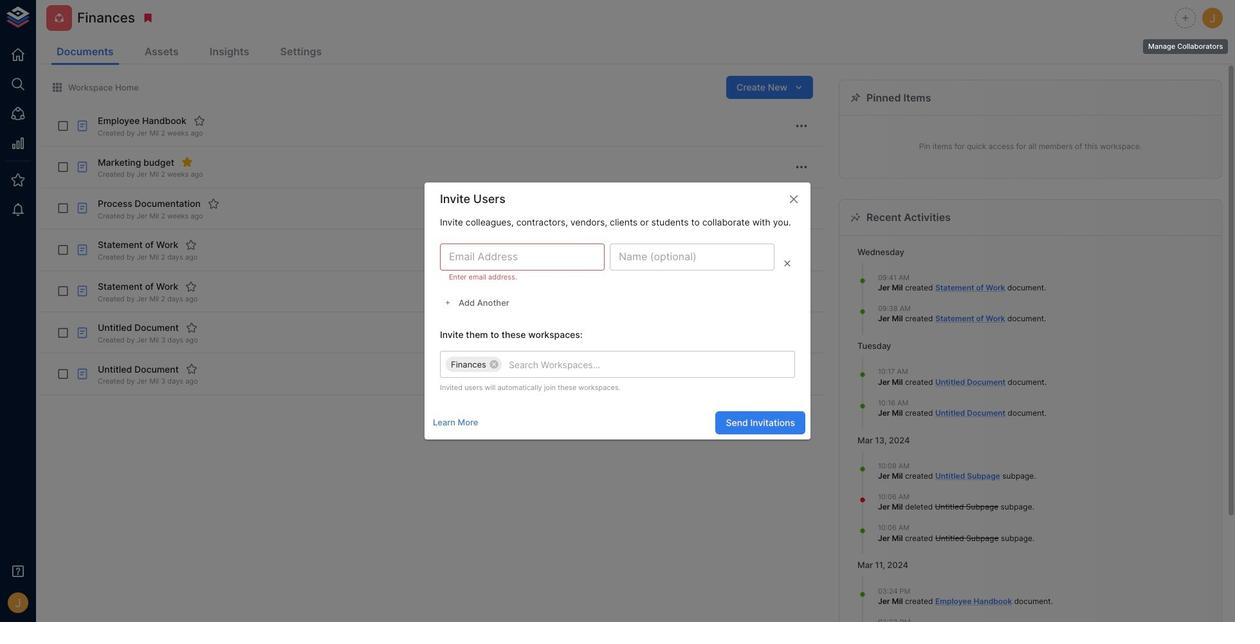 Task type: describe. For each thing, give the bounding box(es) containing it.
Search Workspaces... text field
[[504, 357, 753, 373]]

remove favorite image
[[181, 157, 193, 168]]

remove bookmark image
[[142, 12, 154, 24]]

0 vertical spatial favorite image
[[208, 198, 219, 210]]

Name (optional) text field
[[610, 244, 775, 271]]

Email Address text field
[[440, 244, 605, 271]]



Task type: vqa. For each thing, say whether or not it's contained in the screenshot.
Settings image
no



Task type: locate. For each thing, give the bounding box(es) containing it.
0 vertical spatial favorite image
[[194, 115, 205, 127]]

dialog
[[425, 183, 811, 440]]

favorite image
[[194, 115, 205, 127], [185, 239, 197, 251], [186, 364, 197, 375]]

tooltip
[[1142, 30, 1230, 56]]

2 vertical spatial favorite image
[[186, 322, 197, 334]]

favorite image
[[208, 198, 219, 210], [185, 281, 197, 292], [186, 322, 197, 334]]

2 vertical spatial favorite image
[[186, 364, 197, 375]]

1 vertical spatial favorite image
[[185, 281, 197, 292]]

1 vertical spatial favorite image
[[185, 239, 197, 251]]



